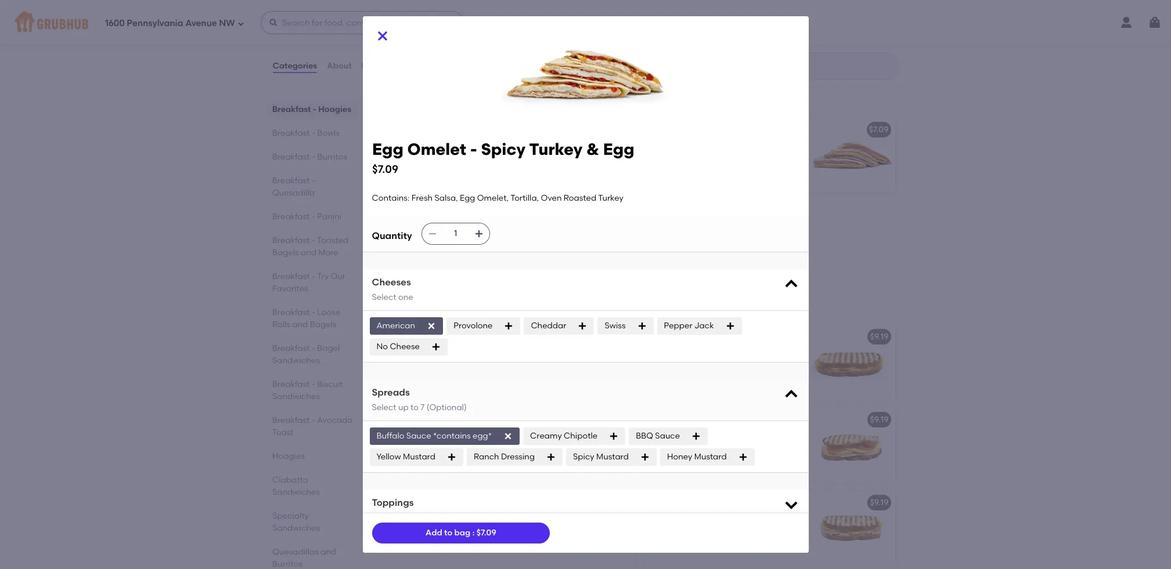 Task type: describe. For each thing, give the bounding box(es) containing it.
patty inside contains: panini bread, egg omelet, sausage patty
[[686, 526, 707, 536]]

add
[[425, 528, 442, 538]]

1 vertical spatial contains: fresh salsa, egg omelet, tortilla, oven roasted turkey
[[389, 224, 526, 246]]

breakfast - avocado toast tab
[[272, 415, 353, 439]]

roasted inside 'contains: fresh salsa, egg omelet, tortilla, oven roasted turkey'
[[442, 236, 475, 246]]

bread, for ham
[[455, 431, 481, 441]]

turkey inside 'contains: fresh salsa, egg omelet, tortilla, oven roasted turkey'
[[477, 236, 502, 246]]

aioli,
[[455, 141, 474, 151]]

panini for egg omelet - honey smoked turkey
[[689, 431, 713, 441]]

american
[[377, 321, 415, 331]]

contains: for egg omelet - sausage patty
[[649, 514, 687, 524]]

breakfast - panini tab
[[272, 211, 353, 223]]

tortilla
[[423, 29, 449, 38]]

applewood for bread,
[[483, 348, 528, 358]]

egg omelet - sausage patty
[[649, 498, 762, 508]]

egg*
[[473, 431, 492, 441]]

swiss
[[605, 321, 626, 331]]

breakfast for breakfast - hoagies tab
[[272, 105, 311, 114]]

1 vertical spatial hoagies
[[272, 452, 305, 462]]

toppings fresh salsa
[[372, 497, 416, 523]]

breakfast up american
[[381, 298, 441, 313]]

breakfast - loose rolls and bagels tab
[[272, 307, 353, 331]]

egg omelet - honey smoked turkey
[[649, 415, 791, 425]]

burritos for breakfast - burritos
[[317, 152, 347, 162]]

- inside breakfast - bagel sandwiches
[[311, 344, 315, 354]]

spicy for egg omelet - spicy turkey & egg $7.09
[[481, 139, 525, 159]]

specialty sandwiches tab
[[272, 510, 353, 535]]

spreads select up to 7 (optional)
[[372, 387, 467, 413]]

chipotle
[[564, 431, 598, 441]]

creamy
[[530, 431, 562, 441]]

fresh inside 'contains: fresh salsa, egg omelet, tortilla, oven roasted turkey'
[[429, 224, 450, 234]]

categories
[[273, 61, 317, 71]]

cheddar
[[531, 321, 566, 331]]

bacon,
[[423, 360, 451, 370]]

rolls
[[272, 320, 290, 330]]

$9.19 for egg omelet - sausage patty
[[870, 498, 889, 508]]

breakfast - bagel sandwiches
[[272, 344, 340, 366]]

$9.19 for egg omelet - honey smoked turkey
[[870, 415, 889, 425]]

$9.19 for egg omelet - applewood smoked bacon
[[610, 332, 628, 342]]

1600 pennsylvania avenue nw
[[105, 18, 235, 28]]

pepper
[[664, 321, 692, 331]]

dressing
[[501, 452, 535, 462]]

0 vertical spatial hoagies
[[318, 105, 351, 114]]

cheeses
[[372, 277, 411, 288]]

sauce for buffalo
[[406, 431, 431, 441]]

and for bagels
[[292, 320, 308, 330]]

avocado
[[317, 416, 352, 426]]

applewood for -
[[443, 332, 489, 342]]

breakfast - try our favorites tab
[[272, 271, 353, 295]]

bowls
[[317, 128, 339, 138]]

breakfast - quesadilla inside tab
[[272, 176, 315, 198]]

$7.09 button
[[642, 117, 896, 192]]

burrito
[[451, 29, 477, 38]]

no
[[377, 342, 388, 352]]

egg omelet - spicy turkey & egg
[[389, 208, 519, 217]]

7
[[421, 403, 425, 413]]

egg omelet - egg image for $9.19
[[808, 324, 896, 400]]

spicy mustard
[[573, 452, 629, 462]]

mustard for honey mustard
[[694, 452, 727, 462]]

oven inside contains: garlic aioli, plain cream cheese, spinach, tomato, egg omelet, tortilla, oven roasted turkey
[[453, 165, 474, 174]]

mustard for spicy mustard
[[596, 452, 629, 462]]

bacon
[[526, 332, 551, 342]]

*contains
[[433, 431, 471, 441]]

one
[[398, 292, 413, 302]]

jack
[[694, 321, 714, 331]]

$9.19 for egg omelet - egg
[[870, 332, 889, 342]]

breakfast - burritos
[[272, 152, 347, 162]]

breakfast for breakfast - panini tab
[[272, 212, 310, 222]]

cheeses select one
[[372, 277, 413, 302]]

salsa
[[395, 513, 416, 523]]

roasted inside contains: garlic aioli, plain cream cheese, spinach, tomato, egg omelet, tortilla, oven roasted turkey
[[476, 165, 509, 174]]

breakfast - toasted bagels and more tab
[[272, 235, 353, 259]]

svg image for 1600 pennsylvania avenue nw
[[237, 20, 244, 27]]

quesadilla inside tab
[[272, 188, 314, 198]]

- inside breakfast - avocado toast
[[311, 416, 315, 426]]

contains: panini bread, meat, egg omelet for ham
[[389, 431, 523, 453]]

breakfast for breakfast - bowls tab
[[272, 128, 310, 138]]

avenue
[[185, 18, 217, 28]]

0 vertical spatial quesadilla
[[452, 91, 518, 105]]

reviews button
[[361, 45, 394, 87]]

egg omelet - egg for $9.19
[[649, 332, 719, 342]]

breakfast - bowls tab
[[272, 127, 353, 139]]

egg omelet - applewood smoked bacon
[[389, 332, 551, 342]]

salsa, inside 'contains: fresh salsa, egg omelet, tortilla, oven roasted turkey'
[[452, 224, 475, 234]]

omelet, inside contains: garlic aioli, plain cream cheese, spinach, tomato, egg omelet, tortilla, oven roasted turkey
[[389, 165, 421, 174]]

try
[[317, 272, 328, 282]]

egg inside contains: garlic aioli, plain cream cheese, spinach, tomato, egg omelet, tortilla, oven roasted turkey
[[494, 153, 509, 163]]

breakfast - panini inside tab
[[272, 212, 341, 222]]

breakfast for breakfast - toasted bagels and more tab at the top left of page
[[272, 236, 310, 246]]

omelet, inside contains: panini bread, egg omelet, sausage patty
[[760, 514, 792, 524]]

biscuit
[[317, 380, 343, 390]]

specialty
[[272, 512, 309, 521]]

meat, for honey
[[743, 431, 766, 441]]

omelet inside contains: panini bread, applewood smoked bacon, egg omelet
[[470, 360, 499, 370]]

Input item quantity number field
[[443, 224, 468, 245]]

breakfast - bagel sandwiches tab
[[272, 343, 353, 367]]

breakfast for breakfast - bagel sandwiches tab
[[272, 344, 310, 354]]

cream
[[497, 141, 524, 151]]

svg image for american
[[427, 322, 436, 331]]

contains: panini bread, meat, egg omelet for honey
[[649, 431, 783, 453]]

breakfast - bowls
[[272, 128, 339, 138]]

breakfast - biscuit sandwiches
[[272, 380, 343, 402]]

ham
[[443, 415, 463, 425]]

pennsylvania
[[127, 18, 183, 28]]

panini for egg omelet - sausage patty
[[689, 514, 713, 524]]

omelet, inside contains: cheddar, fresh salsa, egg omelet, tortilla burrito
[[389, 29, 421, 38]]

plain
[[476, 141, 495, 151]]

panini for egg omelet - applewood smoked bacon
[[429, 348, 453, 358]]

4 sandwiches from the top
[[272, 524, 320, 534]]

turkey inside the egg omelet - spicy turkey & egg $7.09
[[529, 139, 582, 159]]

- inside the egg omelet - spicy turkey & egg $7.09
[[470, 139, 477, 159]]

omelet inside the egg omelet - spicy turkey & egg $7.09
[[407, 139, 466, 159]]

0 vertical spatial breakfast - quesadilla
[[381, 91, 518, 105]]

contains: for egg omelet - spicy turkey & egg
[[389, 224, 427, 234]]

specialty sandwiches
[[272, 512, 320, 534]]

tomato,
[[459, 153, 492, 163]]

contains: panini bread, egg omelet, sausage patty
[[649, 514, 792, 536]]

cheddar,
[[429, 17, 466, 27]]

3 sandwiches from the top
[[272, 488, 320, 498]]

contains: for egg omelet - applewood smoked bacon
[[389, 348, 427, 358]]

egg omelet - sausage patty image
[[808, 490, 896, 566]]

egg omelet - spicy turkey & egg $7.09
[[372, 139, 634, 176]]

contains: panini bread, meat, egg omelet for oven
[[389, 514, 523, 536]]

contains: garlic aioli, plain cream cheese, spinach, tomato, egg omelet, tortilla, oven roasted turkey button
[[382, 117, 635, 192]]

- inside breakfast - loose rolls and bagels
[[311, 308, 315, 318]]

hoagies tab
[[272, 451, 353, 463]]

smoked for bacon
[[491, 332, 524, 342]]

- inside breakfast - toasted bagels and more
[[311, 236, 315, 246]]

0 horizontal spatial honey
[[667, 452, 692, 462]]

cheese,
[[389, 153, 421, 163]]

yellow mustard
[[377, 452, 435, 462]]

select for cheeses
[[372, 292, 396, 302]]

2 horizontal spatial spicy
[[573, 452, 594, 462]]

buffalo
[[377, 431, 404, 441]]

breakfast for breakfast - quesadilla tab
[[272, 176, 310, 186]]

svg image for provolone
[[504, 322, 513, 331]]

up
[[398, 403, 409, 413]]

- inside "breakfast - biscuit sandwiches"
[[311, 380, 315, 390]]

toasted
[[317, 236, 348, 246]]

breakfast down reviews button
[[381, 91, 441, 105]]

1600
[[105, 18, 125, 28]]

breakfast - toasted bagels and more
[[272, 236, 348, 258]]

egg omelet - applewood smoked bacon image
[[548, 324, 635, 400]]

spinach,
[[423, 153, 458, 163]]

sandwiches inside breakfast - bagel sandwiches
[[272, 356, 320, 366]]

bagel
[[317, 344, 340, 354]]

cheese
[[390, 342, 420, 352]]

bagels inside breakfast - loose rolls and bagels
[[310, 320, 336, 330]]

about button
[[326, 45, 352, 87]]

bread, for honey
[[715, 431, 741, 441]]

1 vertical spatial tortilla,
[[510, 193, 539, 203]]



Task type: vqa. For each thing, say whether or not it's contained in the screenshot.
left Bagels
yes



Task type: locate. For each thing, give the bounding box(es) containing it.
sausage down egg omelet - sausage patty
[[649, 526, 684, 536]]

0 horizontal spatial quesadilla
[[272, 188, 314, 198]]

burritos for quesadillas and burritos
[[272, 560, 302, 570]]

add to bag : $7.09
[[425, 528, 496, 538]]

3 mustard from the left
[[694, 452, 727, 462]]

breakfast up breakfast - bowls
[[272, 105, 311, 114]]

breakfast up favorites
[[272, 272, 310, 282]]

1 vertical spatial &
[[495, 208, 501, 217]]

no cheese
[[377, 342, 420, 352]]

breakfast - hoagies
[[272, 105, 351, 114]]

tortilla,
[[423, 165, 451, 174], [510, 193, 539, 203], [389, 236, 418, 246]]

main navigation navigation
[[0, 0, 1171, 45]]

breakfast up 'rolls' at the left of page
[[272, 308, 310, 318]]

sausage
[[704, 498, 738, 508], [649, 526, 684, 536]]

tortilla, down the egg omelet - spicy turkey & egg $7.09
[[510, 193, 539, 203]]

to left '7'
[[410, 403, 419, 413]]

& for egg omelet - spicy turkey & egg
[[495, 208, 501, 217]]

bread, inside contains: panini bread, egg omelet, sausage patty
[[715, 514, 741, 524]]

to left bag
[[444, 528, 452, 538]]

1 vertical spatial and
[[292, 320, 308, 330]]

1 horizontal spatial to
[[444, 528, 452, 538]]

breakfast down breakfast - burritos
[[272, 176, 310, 186]]

0 horizontal spatial tortilla,
[[389, 236, 418, 246]]

egg omelet - egg down pepper jack
[[649, 332, 719, 342]]

sauce
[[406, 431, 431, 441], [655, 431, 680, 441]]

1 horizontal spatial &
[[586, 139, 599, 159]]

oven
[[453, 165, 474, 174], [541, 193, 562, 203], [420, 236, 441, 246], [443, 498, 464, 508]]

breakfast - panini up breakfast - toasted bagels and more
[[272, 212, 341, 222]]

contains: inside 'contains: fresh salsa, egg omelet, tortilla, oven roasted turkey'
[[389, 224, 427, 234]]

bread, for oven
[[455, 514, 481, 524]]

breakfast - quesadilla tab
[[272, 175, 353, 199]]

1 vertical spatial sausage
[[649, 526, 684, 536]]

breakfast - hoagies tab
[[272, 103, 353, 116]]

breakfast for breakfast - avocado toast tab
[[272, 416, 310, 426]]

fresh inside contains: cheddar, fresh salsa, egg omelet, tortilla burrito
[[468, 17, 489, 27]]

breakfast - panini
[[272, 212, 341, 222], [381, 298, 491, 313]]

breakfast up toast
[[272, 416, 310, 426]]

breakfast
[[381, 91, 441, 105], [272, 105, 311, 114], [272, 128, 310, 138], [272, 152, 310, 162], [272, 176, 310, 186], [272, 212, 310, 222], [272, 236, 310, 246], [272, 272, 310, 282], [381, 298, 441, 313], [272, 308, 310, 318], [272, 344, 310, 354], [272, 380, 310, 390], [272, 416, 310, 426]]

breakfast - loose rolls and bagels
[[272, 308, 340, 330]]

contains: up quantity
[[372, 193, 410, 203]]

sandwiches inside "breakfast - biscuit sandwiches"
[[272, 392, 320, 402]]

bread, inside contains: panini bread, applewood smoked bacon, egg omelet
[[455, 348, 481, 358]]

1 horizontal spatial tortilla,
[[423, 165, 451, 174]]

reviews
[[361, 61, 394, 71]]

quesadilla
[[452, 91, 518, 105], [272, 188, 314, 198]]

panini inside contains: panini bread, applewood smoked bacon, egg omelet
[[429, 348, 453, 358]]

bread, down egg omelet - honey smoked turkey
[[715, 431, 741, 441]]

egg inside contains: panini bread, egg omelet, sausage patty
[[743, 514, 758, 524]]

2 vertical spatial and
[[320, 548, 336, 557]]

breakfast down 'rolls' at the left of page
[[272, 344, 310, 354]]

breakfast inside breakfast - avocado toast
[[272, 416, 310, 426]]

smoked for bacon,
[[389, 360, 421, 370]]

mustard down buffalo sauce *contains egg*
[[403, 452, 435, 462]]

roasted up :
[[466, 498, 500, 508]]

meat,
[[483, 431, 505, 441], [743, 431, 766, 441], [483, 514, 505, 524]]

categories button
[[272, 45, 318, 87]]

ranch dressing
[[474, 452, 535, 462]]

contains: up cheese,
[[389, 141, 427, 151]]

2 vertical spatial spicy
[[573, 452, 594, 462]]

panini for egg omelet - oven roasted turkey
[[429, 514, 453, 524]]

& inside the egg omelet - spicy turkey & egg $7.09
[[586, 139, 599, 159]]

1 vertical spatial quesadilla
[[272, 188, 314, 198]]

panini up bacon,
[[429, 348, 453, 358]]

$9.19 for egg omelet - oven roasted turkey
[[610, 498, 628, 508]]

roasted down egg omelet - garlic smoked turkey & egg image
[[564, 193, 596, 203]]

burritos down the bowls
[[317, 152, 347, 162]]

svg image for swiss
[[637, 322, 646, 331]]

breakfast inside breakfast - toasted bagels and more
[[272, 236, 310, 246]]

quesadilla up "plain"
[[452, 91, 518, 105]]

creamy chipotle
[[530, 431, 598, 441]]

select inside spreads select up to 7 (optional)
[[372, 403, 396, 413]]

contains: up the yellow mustard
[[389, 431, 427, 441]]

contains: panini bread, meat, egg omelet down egg omelet - oven roasted turkey at bottom
[[389, 514, 523, 536]]

breakfast down breakfast - bowls
[[272, 152, 310, 162]]

sauce down egg omelet - ham
[[406, 431, 431, 441]]

1 vertical spatial spicy
[[443, 208, 465, 217]]

spicy
[[481, 139, 525, 159], [443, 208, 465, 217], [573, 452, 594, 462]]

quesadillas
[[272, 548, 318, 557]]

patty down egg omelet - sausage patty
[[686, 526, 707, 536]]

breakfast - quesadilla
[[381, 91, 518, 105], [272, 176, 315, 198]]

1 horizontal spatial breakfast - panini
[[381, 298, 491, 313]]

panini up toasted
[[317, 212, 341, 222]]

contains: right no
[[389, 348, 427, 358]]

1 select from the top
[[372, 292, 396, 302]]

omelet,
[[389, 29, 421, 38], [389, 165, 421, 174], [477, 193, 509, 203], [495, 224, 526, 234], [760, 514, 792, 524]]

1 horizontal spatial honey
[[704, 415, 729, 425]]

roasted
[[476, 165, 509, 174], [564, 193, 596, 203], [442, 236, 475, 246], [466, 498, 500, 508]]

contains: inside contains: panini bread, applewood smoked bacon, egg omelet
[[389, 348, 427, 358]]

sauce right bbq
[[655, 431, 680, 441]]

svg image for honey mustard
[[738, 453, 748, 462]]

1 horizontal spatial hoagies
[[318, 105, 351, 114]]

1 vertical spatial applewood
[[483, 348, 528, 358]]

toast
[[272, 428, 293, 438]]

&
[[586, 139, 599, 159], [495, 208, 501, 217]]

1 horizontal spatial sauce
[[655, 431, 680, 441]]

mustard for yellow mustard
[[403, 452, 435, 462]]

contains:
[[389, 17, 427, 27], [389, 141, 427, 151], [372, 193, 410, 203], [389, 224, 427, 234], [389, 348, 427, 358], [389, 431, 427, 441], [649, 431, 687, 441], [389, 514, 427, 524], [649, 514, 687, 524]]

salsa, inside contains: cheddar, fresh salsa, egg omelet, tortilla burrito
[[491, 17, 514, 27]]

contains: panini bread, applewood smoked bacon, egg omelet
[[389, 348, 528, 370]]

contains: for egg omelet - honey smoked turkey
[[649, 431, 687, 441]]

1 vertical spatial egg omelet - egg
[[649, 332, 719, 342]]

mustard down egg omelet - honey smoked turkey
[[694, 452, 727, 462]]

and left more on the top of the page
[[300, 248, 316, 258]]

sandwiches down the specialty
[[272, 524, 320, 534]]

breakfast - biscuit sandwiches tab
[[272, 379, 353, 403]]

$9.19
[[610, 332, 628, 342], [870, 332, 889, 342], [610, 415, 628, 425], [870, 415, 889, 425], [610, 498, 628, 508], [870, 498, 889, 508]]

spreads
[[372, 387, 410, 398]]

1 horizontal spatial mustard
[[596, 452, 629, 462]]

contains: down egg omelet - sausage patty
[[649, 514, 687, 524]]

honey up honey mustard
[[704, 415, 729, 425]]

$5.99
[[608, 0, 628, 10]]

burritos down quesadillas
[[272, 560, 302, 570]]

ranch
[[474, 452, 499, 462]]

tortilla, down spinach,
[[423, 165, 451, 174]]

0 vertical spatial sausage
[[704, 498, 738, 508]]

hoagies up the bowls
[[318, 105, 351, 114]]

quantity
[[372, 230, 412, 241]]

0 vertical spatial applewood
[[443, 332, 489, 342]]

toppings
[[372, 497, 414, 509]]

and
[[300, 248, 316, 258], [292, 320, 308, 330], [320, 548, 336, 557]]

buffalo sauce *contains egg*
[[377, 431, 492, 441]]

panini up add
[[429, 514, 453, 524]]

1 vertical spatial egg omelet - egg image
[[808, 324, 896, 400]]

0 horizontal spatial to
[[410, 403, 419, 413]]

panini up honey mustard
[[689, 431, 713, 441]]

0 vertical spatial egg omelet - egg
[[389, 0, 459, 10]]

breakfast up breakfast - burritos
[[272, 128, 310, 138]]

2 select from the top
[[372, 403, 396, 413]]

contains: inside contains: garlic aioli, plain cream cheese, spinach, tomato, egg omelet, tortilla, oven roasted turkey
[[389, 141, 427, 151]]

$7.09 inside the egg omelet - spicy turkey & egg $7.09
[[372, 162, 398, 176]]

- inside tab
[[311, 176, 315, 186]]

2 vertical spatial smoked
[[731, 415, 763, 425]]

bag
[[454, 528, 470, 538]]

contains: garlic aioli, plain cream cheese, spinach, tomato, egg omelet, tortilla, oven roasted turkey
[[389, 141, 536, 174]]

1 vertical spatial to
[[444, 528, 452, 538]]

0 horizontal spatial sausage
[[649, 526, 684, 536]]

contains: for egg omelet - egg
[[389, 17, 427, 27]]

sauce for bbq
[[655, 431, 680, 441]]

fresh inside toppings fresh salsa
[[372, 513, 393, 523]]

and inside breakfast - loose rolls and bagels
[[292, 320, 308, 330]]

loose
[[317, 308, 340, 318]]

contains: cheddar, fresh salsa, egg omelet, tortilla burrito
[[389, 17, 532, 38]]

contains: panini bread, meat, egg omelet down the ham
[[389, 431, 523, 453]]

0 vertical spatial contains: fresh salsa, egg omelet, tortilla, oven roasted turkey
[[372, 193, 623, 203]]

breakfast inside breakfast - loose rolls and bagels
[[272, 308, 310, 318]]

sandwiches up "breakfast - biscuit sandwiches"
[[272, 356, 320, 366]]

egg omelet - spicy turkey & egg image
[[548, 200, 635, 276]]

svg image
[[1148, 16, 1162, 30], [269, 18, 278, 27], [474, 229, 483, 239], [578, 322, 587, 331], [726, 322, 735, 331], [783, 387, 799, 403], [609, 432, 618, 441], [692, 432, 701, 441], [447, 453, 456, 462], [546, 453, 556, 462], [640, 453, 650, 462], [783, 497, 799, 513]]

bread, down the egg omelet - applewood smoked bacon
[[455, 348, 481, 358]]

2 sauce from the left
[[655, 431, 680, 441]]

0 vertical spatial and
[[300, 248, 316, 258]]

egg omelet - honey smoked turkey image
[[808, 407, 896, 483]]

0 vertical spatial patty
[[740, 498, 762, 508]]

0 horizontal spatial bagels
[[272, 248, 299, 258]]

ciabatta sandwiches
[[272, 476, 320, 498]]

patty up contains: panini bread, egg omelet, sausage patty
[[740, 498, 762, 508]]

roasted down tomato,
[[476, 165, 509, 174]]

turkey inside contains: garlic aioli, plain cream cheese, spinach, tomato, egg omelet, tortilla, oven roasted turkey
[[510, 165, 536, 174]]

1 vertical spatial select
[[372, 403, 396, 413]]

2 mustard from the left
[[596, 452, 629, 462]]

breakfast - avocado toast
[[272, 416, 352, 438]]

1 horizontal spatial egg omelet - egg image
[[808, 324, 896, 400]]

hoagies up ciabatta
[[272, 452, 305, 462]]

burritos inside quesadillas and burritos
[[272, 560, 302, 570]]

meat, down egg omelet - honey smoked turkey
[[743, 431, 766, 441]]

select down spreads
[[372, 403, 396, 413]]

panini for egg omelet - ham
[[429, 431, 453, 441]]

svg image for no cheese
[[431, 343, 441, 352]]

2 sandwiches from the top
[[272, 392, 320, 402]]

sandwiches up breakfast - avocado toast
[[272, 392, 320, 402]]

spicy for egg omelet - spicy turkey & egg
[[443, 208, 465, 217]]

more
[[318, 248, 338, 258]]

egg inside contains: panini bread, applewood smoked bacon, egg omelet
[[453, 360, 468, 370]]

0 vertical spatial select
[[372, 292, 396, 302]]

egg inside contains: cheddar, fresh salsa, egg omelet, tortilla burrito
[[516, 17, 532, 27]]

breakfast - burritos tab
[[272, 151, 353, 163]]

0 horizontal spatial hoagies
[[272, 452, 305, 462]]

contains: up honey mustard
[[649, 431, 687, 441]]

0 vertical spatial breakfast - panini
[[272, 212, 341, 222]]

salsa, right cheddar,
[[491, 17, 514, 27]]

quesadillas and burritos tab
[[272, 546, 353, 570]]

and for more
[[300, 248, 316, 258]]

smoked
[[491, 332, 524, 342], [389, 360, 421, 370], [731, 415, 763, 425]]

contains: fresh salsa, egg omelet, tortilla, oven roasted turkey down the egg omelet - spicy turkey & egg $7.09
[[372, 193, 623, 203]]

bread, for sausage
[[715, 514, 741, 524]]

1 vertical spatial honey
[[667, 452, 692, 462]]

contains: left 'input item quantity' number field
[[389, 224, 427, 234]]

and right 'rolls' at the left of page
[[292, 320, 308, 330]]

egg omelet - oven roasted turkey image
[[548, 490, 635, 566]]

smoked inside contains: panini bread, applewood smoked bacon, egg omelet
[[389, 360, 421, 370]]

breakfast down breakfast - panini tab
[[272, 236, 310, 246]]

tortilla, up cheeses
[[389, 236, 418, 246]]

breakfast - quesadilla down breakfast - burritos
[[272, 176, 315, 198]]

egg omelet - ham image
[[548, 407, 635, 483]]

and inside breakfast - toasted bagels and more
[[300, 248, 316, 258]]

- inside breakfast - try our favorites
[[311, 272, 315, 282]]

mustard down chipotle
[[596, 452, 629, 462]]

1 horizontal spatial sausage
[[704, 498, 738, 508]]

& for egg omelet - spicy turkey & egg $7.09
[[586, 139, 599, 159]]

panini down the ham
[[429, 431, 453, 441]]

contains: panini bread, meat, egg omelet
[[389, 431, 523, 453], [649, 431, 783, 453], [389, 514, 523, 536]]

breakfast up breakfast - toasted bagels and more
[[272, 212, 310, 222]]

and right quesadillas
[[320, 548, 336, 557]]

contains: inside contains: panini bread, egg omelet, sausage patty
[[649, 514, 687, 524]]

0 vertical spatial &
[[586, 139, 599, 159]]

contains: inside contains: cheddar, fresh salsa, egg omelet, tortilla burrito
[[389, 17, 427, 27]]

$7.09 inside button
[[869, 125, 889, 134]]

meat, for oven
[[483, 514, 505, 524]]

meat, up add to bag : $7.09
[[483, 514, 505, 524]]

1 horizontal spatial patty
[[740, 498, 762, 508]]

breakfast for the 'breakfast - burritos' tab
[[272, 152, 310, 162]]

ciabatta sandwiches tab
[[272, 474, 353, 499]]

meat, up ranch
[[483, 431, 505, 441]]

salsa,
[[491, 17, 514, 27], [435, 193, 458, 203], [452, 224, 475, 234]]

pepper jack
[[664, 321, 714, 331]]

breakfast for breakfast - try our favorites tab
[[272, 272, 310, 282]]

bread, up :
[[455, 514, 481, 524]]

contains: up tortilla
[[389, 17, 427, 27]]

1 vertical spatial breakfast - panini
[[381, 298, 491, 313]]

(optional)
[[427, 403, 467, 413]]

yellow
[[377, 452, 401, 462]]

1 horizontal spatial egg omelet - egg
[[649, 332, 719, 342]]

svg image inside main navigation navigation
[[237, 20, 244, 27]]

svg image for buffalo sauce *contains egg*
[[503, 432, 513, 441]]

burritos
[[317, 152, 347, 162], [272, 560, 302, 570]]

0 horizontal spatial egg omelet - egg image
[[548, 0, 635, 68]]

garlic
[[429, 141, 453, 151]]

contains: for egg omelet - oven roasted turkey
[[389, 514, 427, 524]]

our
[[330, 272, 345, 282]]

1 vertical spatial bagels
[[310, 320, 336, 330]]

0 horizontal spatial breakfast - quesadilla
[[272, 176, 315, 198]]

1 vertical spatial patty
[[686, 526, 707, 536]]

bread, down egg omelet - sausage patty
[[715, 514, 741, 524]]

1 vertical spatial burritos
[[272, 560, 302, 570]]

fresh down toppings
[[372, 513, 393, 523]]

panini inside tab
[[317, 212, 341, 222]]

0 horizontal spatial breakfast - panini
[[272, 212, 341, 222]]

panini inside contains: panini bread, egg omelet, sausage patty
[[689, 514, 713, 524]]

breakfast down breakfast - bagel sandwiches
[[272, 380, 310, 390]]

breakfast inside breakfast - try our favorites
[[272, 272, 310, 282]]

select inside cheeses select one
[[372, 292, 396, 302]]

0 vertical spatial tortilla,
[[423, 165, 451, 174]]

smoked for turkey
[[731, 415, 763, 425]]

egg omelet - egg image
[[548, 0, 635, 68], [808, 324, 896, 400]]

breakfast inside "breakfast - biscuit sandwiches"
[[272, 380, 310, 390]]

roasted down egg omelet - spicy turkey & egg
[[442, 236, 475, 246]]

bread, down the ham
[[455, 431, 481, 441]]

and inside quesadillas and burritos
[[320, 548, 336, 557]]

1 horizontal spatial breakfast - quesadilla
[[381, 91, 518, 105]]

sausage up contains: panini bread, egg omelet, sausage patty
[[704, 498, 738, 508]]

quesadillas and burritos
[[272, 548, 336, 570]]

2 horizontal spatial mustard
[[694, 452, 727, 462]]

contains: fresh salsa, egg omelet, tortilla, oven roasted turkey down egg omelet - spicy turkey & egg
[[389, 224, 526, 246]]

0 horizontal spatial egg omelet - egg
[[389, 0, 459, 10]]

select for spreads
[[372, 403, 396, 413]]

1 mustard from the left
[[403, 452, 435, 462]]

omelet, inside 'contains: fresh salsa, egg omelet, tortilla, oven roasted turkey'
[[495, 224, 526, 234]]

2 vertical spatial salsa,
[[452, 224, 475, 234]]

honey mustard
[[667, 452, 727, 462]]

fresh up burrito
[[468, 17, 489, 27]]

1 vertical spatial smoked
[[389, 360, 421, 370]]

about
[[327, 61, 352, 71]]

sandwiches down ciabatta
[[272, 488, 320, 498]]

favorites
[[272, 284, 308, 294]]

quesadilla up breakfast - panini tab
[[272, 188, 314, 198]]

0 horizontal spatial sauce
[[406, 431, 431, 441]]

bagels inside breakfast - toasted bagels and more
[[272, 248, 299, 258]]

contains: for egg omelet - ham
[[389, 431, 427, 441]]

panini up provolone
[[452, 298, 491, 313]]

0 vertical spatial salsa,
[[491, 17, 514, 27]]

1 horizontal spatial burritos
[[317, 152, 347, 162]]

honey down bbq sauce
[[667, 452, 692, 462]]

spicy inside the egg omelet - spicy turkey & egg $7.09
[[481, 139, 525, 159]]

:
[[472, 528, 475, 538]]

tortilla, inside contains: garlic aioli, plain cream cheese, spinach, tomato, egg omelet, tortilla, oven roasted turkey
[[423, 165, 451, 174]]

breakfast - quesadilla up garlic
[[381, 91, 518, 105]]

0 vertical spatial burritos
[[317, 152, 347, 162]]

egg omelet - egg for $5.99
[[389, 0, 459, 10]]

bread, for applewood
[[455, 348, 481, 358]]

0 horizontal spatial mustard
[[403, 452, 435, 462]]

breakfast inside breakfast - quesadilla
[[272, 176, 310, 186]]

salsa, up egg omelet - spicy turkey & egg
[[435, 193, 458, 203]]

1 horizontal spatial spicy
[[481, 139, 525, 159]]

0 horizontal spatial patty
[[686, 526, 707, 536]]

breakfast for breakfast - biscuit sandwiches 'tab'
[[272, 380, 310, 390]]

bagels down loose
[[310, 320, 336, 330]]

ciabatta
[[272, 476, 308, 485]]

svg image
[[237, 20, 244, 27], [375, 29, 389, 43], [428, 229, 437, 239], [783, 276, 799, 293], [427, 322, 436, 331], [504, 322, 513, 331], [637, 322, 646, 331], [431, 343, 441, 352], [503, 432, 513, 441], [738, 453, 748, 462]]

bagels up favorites
[[272, 248, 299, 258]]

1 horizontal spatial smoked
[[491, 332, 524, 342]]

2 vertical spatial tortilla,
[[389, 236, 418, 246]]

0 horizontal spatial smoked
[[389, 360, 421, 370]]

egg omelet - egg up cheddar,
[[389, 0, 459, 10]]

0 vertical spatial honey
[[704, 415, 729, 425]]

0 vertical spatial bagels
[[272, 248, 299, 258]]

1 sauce from the left
[[406, 431, 431, 441]]

panini
[[317, 212, 341, 222], [452, 298, 491, 313], [429, 348, 453, 358], [429, 431, 453, 441], [689, 431, 713, 441], [429, 514, 453, 524], [689, 514, 713, 524]]

fresh up egg omelet - spicy turkey & egg
[[412, 193, 433, 203]]

egg omelet - garlic smoked turkey & egg image
[[548, 117, 635, 192]]

1 horizontal spatial quesadilla
[[452, 91, 518, 105]]

contains: panini bread, meat, egg omelet down egg omelet - honey smoked turkey
[[649, 431, 783, 453]]

nw
[[219, 18, 235, 28]]

0 vertical spatial spicy
[[481, 139, 525, 159]]

2 horizontal spatial tortilla,
[[510, 193, 539, 203]]

bbq
[[636, 431, 653, 441]]

1 horizontal spatial bagels
[[310, 320, 336, 330]]

meat, for ham
[[483, 431, 505, 441]]

breakfast for the breakfast - loose rolls and bagels tab
[[272, 308, 310, 318]]

0 horizontal spatial burritos
[[272, 560, 302, 570]]

fresh down egg omelet - spicy turkey & egg
[[429, 224, 450, 234]]

0 horizontal spatial &
[[495, 208, 501, 217]]

oven inside 'contains: fresh salsa, egg omelet, tortilla, oven roasted turkey'
[[420, 236, 441, 246]]

applewood down bacon
[[483, 348, 528, 358]]

0 vertical spatial egg omelet - egg image
[[548, 0, 635, 68]]

contains: down toppings
[[389, 514, 427, 524]]

1 vertical spatial salsa,
[[435, 193, 458, 203]]

sausage inside contains: panini bread, egg omelet, sausage patty
[[649, 526, 684, 536]]

salsa, down egg omelet - spicy turkey & egg
[[452, 224, 475, 234]]

burritos inside tab
[[317, 152, 347, 162]]

breakfast - try our favorites
[[272, 272, 345, 294]]

-
[[438, 0, 442, 10], [444, 91, 449, 105], [313, 105, 316, 114], [311, 128, 315, 138], [470, 139, 477, 159], [311, 152, 315, 162], [311, 176, 315, 186], [438, 208, 442, 217], [311, 212, 315, 222], [311, 236, 315, 246], [311, 272, 315, 282], [444, 298, 449, 313], [311, 308, 315, 318], [438, 332, 442, 342], [698, 332, 702, 342], [311, 344, 315, 354], [311, 380, 315, 390], [438, 415, 442, 425], [698, 415, 702, 425], [311, 416, 315, 426], [438, 498, 442, 508], [698, 498, 702, 508]]

egg omelet - ham
[[389, 415, 463, 425]]

to inside spreads select up to 7 (optional)
[[410, 403, 419, 413]]

applewood down provolone
[[443, 332, 489, 342]]

0 vertical spatial smoked
[[491, 332, 524, 342]]

bbq sauce
[[636, 431, 680, 441]]

egg omelet - ham & egg image
[[808, 117, 896, 192]]

egg omelet - egg image for $5.99
[[548, 0, 635, 68]]

select down cheeses
[[372, 292, 396, 302]]

2 horizontal spatial smoked
[[731, 415, 763, 425]]

1 sandwiches from the top
[[272, 356, 320, 366]]

$9.19 for egg omelet - ham
[[610, 415, 628, 425]]

breakfast - panini up provolone
[[381, 298, 491, 313]]

0 horizontal spatial spicy
[[443, 208, 465, 217]]

breakfast inside breakfast - bagel sandwiches
[[272, 344, 310, 354]]

provolone
[[454, 321, 493, 331]]

panini down egg omelet - sausage patty
[[689, 514, 713, 524]]

1 vertical spatial breakfast - quesadilla
[[272, 176, 315, 198]]

applewood inside contains: panini bread, applewood smoked bacon, egg omelet
[[483, 348, 528, 358]]

0 vertical spatial to
[[410, 403, 419, 413]]



